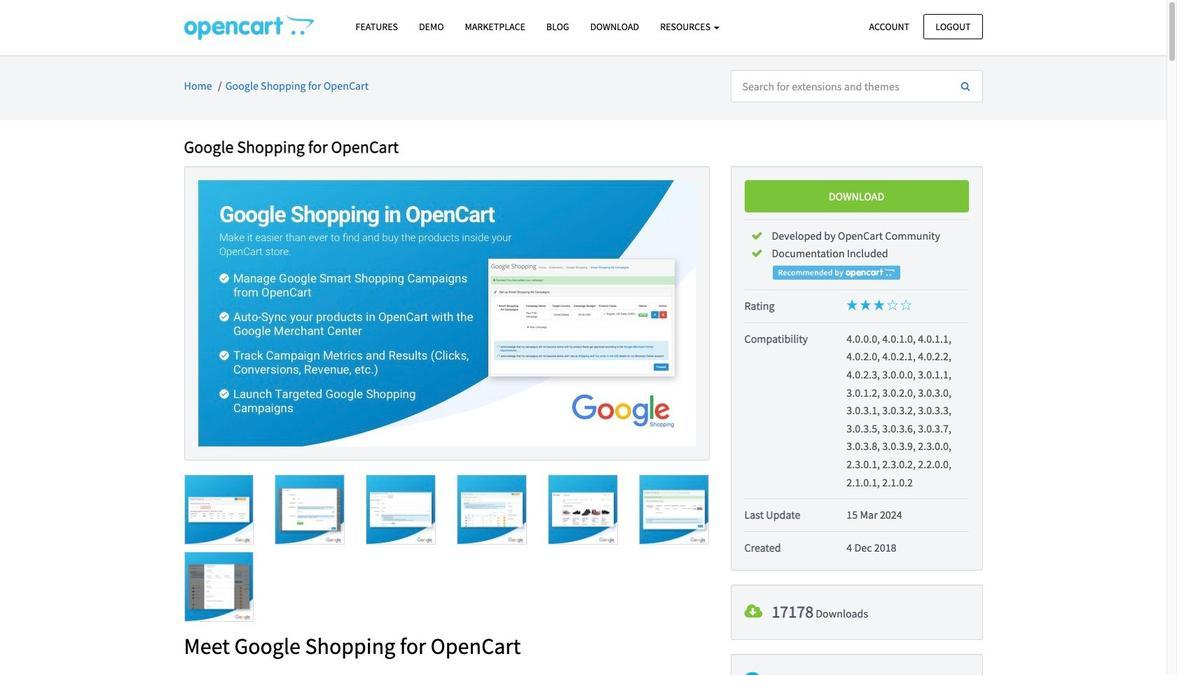 Task type: vqa. For each thing, say whether or not it's contained in the screenshot.
text box
no



Task type: describe. For each thing, give the bounding box(es) containing it.
1 star light image from the left
[[847, 299, 858, 311]]

search image
[[961, 81, 971, 91]]

comment image
[[745, 671, 760, 675]]

cloud download image
[[745, 603, 763, 620]]

opencart - google shopping for opencart image
[[184, 15, 314, 40]]

google shopping for opencart image
[[198, 180, 696, 446]]

star light o image
[[901, 299, 912, 311]]



Task type: locate. For each thing, give the bounding box(es) containing it.
1 horizontal spatial star light image
[[874, 299, 885, 311]]

star light image
[[847, 299, 858, 311], [874, 299, 885, 311]]

star light image left star light image
[[847, 299, 858, 311]]

0 horizontal spatial star light image
[[847, 299, 858, 311]]

Search for extensions and themes text field
[[731, 70, 950, 102]]

star light o image
[[887, 299, 899, 311]]

star light image
[[861, 299, 872, 311]]

2 star light image from the left
[[874, 299, 885, 311]]

star light image left star light o image
[[874, 299, 885, 311]]



